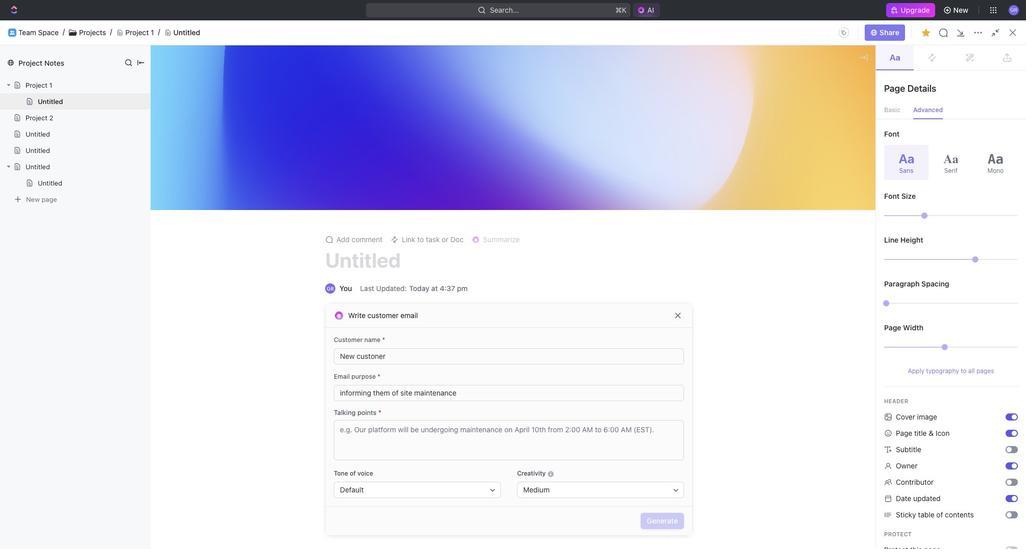 Task type: describe. For each thing, give the bounding box(es) containing it.
recent
[[155, 70, 182, 79]]

ai button
[[633, 3, 660, 17]]

date viewed
[[839, 184, 874, 192]]

all
[[157, 164, 166, 173]]

link to task or doc
[[402, 235, 464, 244]]

* for customer name
[[382, 336, 385, 344]]

team space link for user group image
[[18, 28, 59, 37]]

name
[[364, 336, 381, 344]]

email purpose *
[[334, 373, 380, 381]]

page for page width
[[884, 324, 901, 332]]

generate button
[[641, 514, 684, 530]]

details
[[908, 83, 936, 94]]

page details
[[884, 83, 936, 94]]

font for font size
[[884, 192, 900, 201]]

pages
[[977, 368, 994, 375]]

archived
[[367, 164, 396, 173]]

projects link
[[79, 28, 106, 37]]

4 mins ago
[[839, 201, 875, 209]]

new button
[[939, 2, 975, 18]]

my docs
[[175, 164, 204, 173]]

1 horizontal spatial notes
[[192, 201, 212, 209]]

points
[[357, 409, 377, 417]]

0 horizontal spatial notes
[[44, 58, 64, 67]]

font for font
[[884, 130, 900, 138]]

to inside link to task or doc dropdown button
[[417, 235, 424, 244]]

e.g. Informing them of a scheduled maintenance text field
[[340, 386, 678, 401]]

0 horizontal spatial gr
[[327, 286, 334, 292]]

new doc button
[[980, 25, 1022, 41]]

add
[[336, 235, 350, 244]]

change cover button
[[638, 190, 696, 206]]

subtitle
[[896, 446, 921, 454]]

space for user group image
[[38, 28, 59, 37]]

private
[[247, 164, 270, 173]]

mono
[[988, 167, 1004, 174]]

shared button
[[211, 159, 240, 180]]

workspace
[[279, 164, 317, 173]]

user group image
[[10, 200, 18, 206]]

link to task or doc button
[[387, 233, 468, 247]]

assigned
[[326, 164, 357, 173]]

search
[[927, 28, 950, 37]]

image
[[917, 413, 937, 422]]

medium button
[[517, 483, 684, 499]]

line
[[884, 236, 899, 245]]

1 cell from the left
[[142, 196, 154, 214]]

tags
[[639, 184, 652, 192]]

row containing name
[[142, 180, 1014, 197]]

height
[[900, 236, 923, 245]]

e.g. Our platform will be undergoing maintenance on April 10th from 2:00 AM to 6:00 AM (EST). text field
[[334, 421, 684, 461]]

talking
[[334, 409, 356, 417]]

row containing project notes
[[142, 195, 1014, 215]]

medium
[[523, 486, 550, 495]]

project 1 up my
[[170, 121, 198, 130]]

created by me
[[742, 70, 798, 79]]

home link
[[4, 50, 126, 66]]

cover image
[[896, 413, 937, 422]]

email
[[401, 311, 418, 320]]

at
[[431, 284, 438, 293]]

4
[[839, 201, 843, 209]]

width
[[903, 324, 924, 332]]

space for user group icon
[[44, 199, 65, 207]]

2
[[49, 114, 53, 122]]

0 horizontal spatial of
[[350, 470, 356, 478]]

header
[[884, 398, 908, 405]]

talking points *
[[334, 409, 381, 417]]

-
[[639, 201, 642, 209]]

ago
[[863, 201, 875, 209]]

change cover
[[644, 194, 690, 202]]

sticky table of contents
[[896, 511, 974, 520]]

page for page details
[[884, 83, 905, 94]]

date for "date viewed" button
[[839, 184, 852, 192]]

assigned button
[[324, 159, 360, 180]]

1 vertical spatial notes
[[488, 88, 508, 97]]

project 2
[[26, 114, 53, 122]]

gr inside dropdown button
[[1010, 7, 1018, 13]]

shared
[[213, 164, 237, 173]]

basic
[[884, 106, 901, 114]]

icon
[[936, 429, 950, 438]]

mins
[[845, 201, 861, 209]]

new for new doc
[[986, 28, 1001, 37]]

table containing project notes
[[142, 180, 1014, 215]]

or
[[442, 235, 449, 244]]

reposition
[[595, 194, 631, 202]]

dashboards link
[[4, 102, 126, 118]]

0 vertical spatial favorites
[[448, 70, 484, 79]]

sharing
[[921, 184, 943, 192]]

1 vertical spatial to
[[961, 368, 967, 375]]

date updated button
[[751, 180, 802, 196]]

table
[[918, 511, 935, 520]]

projects inside row
[[547, 201, 574, 209]]

paragraph spacing
[[884, 280, 949, 288]]

1 vertical spatial updated
[[913, 495, 941, 503]]

project 1 link for created by me
[[738, 117, 1005, 134]]

project notes inside row
[[166, 201, 212, 209]]

change cover button
[[638, 190, 696, 206]]

favorites inside button
[[8, 148, 35, 156]]

date updated inside button
[[757, 184, 796, 192]]

contents
[[945, 511, 974, 520]]

summarize
[[483, 235, 520, 244]]

comment
[[352, 235, 383, 244]]

4:37
[[440, 284, 455, 293]]

created
[[742, 70, 773, 79]]

spacing
[[922, 280, 949, 288]]

reposition button
[[589, 190, 638, 206]]

task
[[426, 235, 440, 244]]

project 1 up dashboards
[[26, 81, 52, 89]]

docs link
[[4, 84, 126, 101]]



Task type: vqa. For each thing, say whether or not it's contained in the screenshot.
bottommost New
yes



Task type: locate. For each thing, give the bounding box(es) containing it.
by
[[775, 70, 784, 79]]

team space up home
[[18, 28, 59, 37]]

apply typography to all pages
[[908, 368, 994, 375]]

all
[[968, 368, 975, 375]]

0 vertical spatial projects
[[79, 28, 106, 37]]

date viewed button
[[833, 180, 890, 196]]

e.g. John Smith text field
[[340, 349, 678, 365]]

cell
[[142, 196, 154, 214], [996, 196, 1014, 214]]

0 vertical spatial space
[[38, 28, 59, 37]]

table
[[142, 180, 1014, 215]]

0 vertical spatial team space link
[[18, 28, 59, 37]]

favorites button
[[4, 146, 39, 158]]

docs right search
[[952, 28, 969, 37]]

user group image
[[10, 31, 15, 35]]

2 horizontal spatial notes
[[488, 88, 508, 97]]

to right link
[[417, 235, 424, 244]]

0 vertical spatial doc
[[1003, 28, 1016, 37]]

2 horizontal spatial project notes
[[463, 88, 508, 97]]

new for new page
[[26, 195, 40, 203]]

0 horizontal spatial updated
[[772, 184, 796, 192]]

project 1 link down basic
[[738, 117, 1005, 134]]

0 vertical spatial updated
[[772, 184, 796, 192]]

sticky
[[896, 511, 916, 520]]

team for user group image
[[18, 28, 36, 37]]

write customer email
[[348, 311, 418, 320]]

1 vertical spatial team space
[[25, 199, 65, 207]]

Search by name... text field
[[852, 160, 980, 175]]

name
[[156, 184, 173, 192]]

ai
[[647, 6, 654, 14]]

0 horizontal spatial favorites
[[8, 148, 35, 156]]

docs inside button
[[952, 28, 969, 37]]

of right "tone"
[[350, 470, 356, 478]]

project 1 link for recent
[[151, 117, 419, 134]]

team
[[18, 28, 36, 37], [25, 199, 42, 207]]

doc right or
[[450, 235, 464, 244]]

0 vertical spatial gr
[[1010, 7, 1018, 13]]

tone
[[334, 470, 348, 478]]

2 cell from the left
[[996, 196, 1014, 214]]

1 vertical spatial of
[[937, 511, 943, 520]]

1 horizontal spatial project notes
[[166, 201, 212, 209]]

advanced
[[913, 106, 943, 114]]

0 vertical spatial notes
[[44, 58, 64, 67]]

1 horizontal spatial updated
[[913, 495, 941, 503]]

docs inside sidebar navigation
[[25, 88, 42, 96]]

space right user group icon
[[44, 199, 65, 207]]

team right user group icon
[[25, 199, 42, 207]]

page left width
[[884, 324, 901, 332]]

* for talking points
[[378, 409, 381, 417]]

2 project 1 link from the left
[[738, 117, 1005, 134]]

apply
[[908, 368, 925, 375]]

1 vertical spatial team space link
[[25, 195, 124, 211]]

default
[[340, 486, 364, 495]]

0 horizontal spatial project notes
[[18, 58, 64, 67]]

just now
[[757, 201, 787, 209]]

doc inside link to task or doc dropdown button
[[450, 235, 464, 244]]

docs inside 'button'
[[187, 164, 204, 173]]

font down basic
[[884, 130, 900, 138]]

0 horizontal spatial to
[[417, 235, 424, 244]]

new up search docs
[[954, 6, 969, 14]]

search docs button
[[912, 25, 976, 41]]

projects up home link
[[79, 28, 106, 37]]

serif
[[944, 167, 958, 174]]

0 vertical spatial page
[[884, 83, 905, 94]]

1 vertical spatial space
[[44, 199, 65, 207]]

1 vertical spatial doc
[[450, 235, 464, 244]]

updated inside button
[[772, 184, 796, 192]]

1 horizontal spatial cell
[[996, 196, 1014, 214]]

1 horizontal spatial to
[[961, 368, 967, 375]]

1 vertical spatial team
[[25, 199, 42, 207]]

my
[[175, 164, 185, 173]]

0 vertical spatial *
[[382, 336, 385, 344]]

2 vertical spatial *
[[378, 409, 381, 417]]

space inside sidebar navigation
[[44, 199, 65, 207]]

new for new
[[954, 6, 969, 14]]

1 horizontal spatial date
[[839, 184, 852, 192]]

docs up recent
[[149, 28, 165, 37]]

1 horizontal spatial projects
[[547, 201, 574, 209]]

2 vertical spatial project notes
[[166, 201, 212, 209]]

1 vertical spatial page
[[884, 324, 901, 332]]

1 project 1 link from the left
[[151, 117, 419, 134]]

1 font from the top
[[884, 130, 900, 138]]

archived button
[[364, 159, 399, 180]]

1 vertical spatial gr
[[327, 286, 334, 292]]

docs up dashboards
[[25, 88, 42, 96]]

date for date updated button
[[757, 184, 771, 192]]

team right user group image
[[18, 28, 36, 37]]

location
[[537, 184, 561, 192]]

0 horizontal spatial cell
[[142, 196, 154, 214]]

7
[[225, 201, 229, 209]]

change
[[644, 194, 670, 202]]

pm
[[457, 284, 468, 293]]

untitled link
[[151, 85, 419, 101], [738, 85, 1005, 101], [151, 101, 419, 117], [738, 101, 1005, 117]]

workspace button
[[277, 159, 320, 180]]

now
[[773, 201, 787, 209]]

add comment
[[336, 235, 383, 244]]

2 horizontal spatial new
[[986, 28, 1001, 37]]

* for email purpose
[[378, 373, 380, 381]]

0 vertical spatial team
[[18, 28, 36, 37]]

1 vertical spatial favorites
[[8, 148, 35, 156]]

contributor
[[896, 478, 934, 487]]

1 horizontal spatial of
[[937, 511, 943, 520]]

team space link
[[18, 28, 59, 37], [25, 195, 124, 211]]

column header
[[142, 180, 154, 197]]

dashboards
[[25, 105, 64, 114]]

docs
[[149, 28, 165, 37], [952, 28, 969, 37], [25, 88, 42, 96], [187, 164, 204, 173]]

slider
[[922, 213, 928, 219], [972, 257, 979, 263], [883, 301, 889, 307], [942, 345, 948, 351]]

date up sticky
[[896, 495, 911, 503]]

project notes link
[[444, 85, 712, 101]]

page up basic
[[884, 83, 905, 94]]

updated:
[[376, 284, 407, 293]]

purpose
[[351, 373, 376, 381]]

1 horizontal spatial date updated
[[896, 495, 941, 503]]

page down cover
[[896, 429, 912, 438]]

notes
[[44, 58, 64, 67], [488, 88, 508, 97], [192, 201, 212, 209]]

projects down the 'location'
[[547, 201, 574, 209]]

team space for user group icon
[[25, 199, 65, 207]]

project 1 link up 'workspace' in the top left of the page
[[151, 117, 419, 134]]

team space right user group icon
[[25, 199, 65, 207]]

1 vertical spatial font
[[884, 192, 900, 201]]

medium button
[[517, 483, 684, 499]]

2 vertical spatial new
[[26, 195, 40, 203]]

just
[[757, 201, 771, 209]]

1 vertical spatial project notes
[[463, 88, 508, 97]]

doc inside the new doc button
[[1003, 28, 1016, 37]]

space up home
[[38, 28, 59, 37]]

2 row from the top
[[142, 195, 1014, 215]]

project 1 link
[[151, 117, 419, 134], [738, 117, 1005, 134]]

protect
[[884, 531, 912, 538]]

viewed
[[854, 184, 874, 192]]

creativity
[[517, 470, 547, 478]]

team space inside sidebar navigation
[[25, 199, 65, 207]]

customer name *
[[334, 336, 385, 344]]

0 vertical spatial new
[[954, 6, 969, 14]]

tab list containing all
[[155, 159, 399, 180]]

docs right my
[[187, 164, 204, 173]]

0 horizontal spatial project 1 link
[[151, 117, 419, 134]]

team space link for user group icon
[[25, 195, 124, 211]]

1 horizontal spatial doc
[[1003, 28, 1016, 37]]

email
[[334, 373, 350, 381]]

cover
[[672, 194, 690, 202]]

new left 'page'
[[26, 195, 40, 203]]

2 horizontal spatial date
[[896, 495, 911, 503]]

paragraph
[[884, 280, 920, 288]]

* right name at left
[[382, 336, 385, 344]]

size
[[902, 192, 916, 201]]

gr up "new doc"
[[1010, 7, 1018, 13]]

my docs button
[[172, 159, 207, 180]]

title
[[914, 429, 927, 438]]

tone of voice
[[334, 470, 373, 478]]

0 vertical spatial project notes
[[18, 58, 64, 67]]

0 vertical spatial team space
[[18, 28, 59, 37]]

upgrade
[[901, 6, 930, 14]]

date updated
[[757, 184, 796, 192], [896, 495, 941, 503]]

date up just
[[757, 184, 771, 192]]

0 horizontal spatial doc
[[450, 235, 464, 244]]

font size
[[884, 192, 916, 201]]

0 vertical spatial to
[[417, 235, 424, 244]]

page for page title & icon
[[896, 429, 912, 438]]

date updated up now
[[757, 184, 796, 192]]

link
[[402, 235, 415, 244]]

line height
[[884, 236, 923, 245]]

default button
[[334, 483, 501, 499]]

0 horizontal spatial date updated
[[757, 184, 796, 192]]

of right table
[[937, 511, 943, 520]]

date up the 4
[[839, 184, 852, 192]]

team space for user group image
[[18, 28, 59, 37]]

last
[[360, 284, 374, 293]]

date updated down contributor
[[896, 495, 941, 503]]

0 vertical spatial date updated
[[757, 184, 796, 192]]

updated
[[772, 184, 796, 192], [913, 495, 941, 503]]

2 vertical spatial notes
[[192, 201, 212, 209]]

updated up table
[[913, 495, 941, 503]]

team inside sidebar navigation
[[25, 199, 42, 207]]

new page
[[26, 195, 57, 203]]

private button
[[244, 159, 273, 180]]

2 vertical spatial page
[[896, 429, 912, 438]]

0 vertical spatial font
[[884, 130, 900, 138]]

updated up now
[[772, 184, 796, 192]]

team space
[[18, 28, 59, 37], [25, 199, 65, 207]]

gr left you
[[327, 286, 334, 292]]

1 vertical spatial date updated
[[896, 495, 941, 503]]

doc down gr dropdown button at the top right
[[1003, 28, 1016, 37]]

1 vertical spatial projects
[[547, 201, 574, 209]]

project 1 right projects link
[[125, 28, 154, 37]]

sidebar navigation
[[0, 20, 130, 550]]

0 horizontal spatial new
[[26, 195, 40, 203]]

generate
[[647, 517, 678, 526]]

space
[[38, 28, 59, 37], [44, 199, 65, 207]]

0 horizontal spatial projects
[[79, 28, 106, 37]]

* right purpose
[[378, 373, 380, 381]]

customer
[[334, 336, 363, 344]]

1 vertical spatial new
[[986, 28, 1001, 37]]

1 horizontal spatial gr
[[1010, 7, 1018, 13]]

1 vertical spatial *
[[378, 373, 380, 381]]

gr button
[[1006, 2, 1022, 18]]

font left size
[[884, 192, 900, 201]]

1 horizontal spatial favorites
[[448, 70, 484, 79]]

dropdown menu image
[[836, 25, 852, 41]]

project
[[125, 28, 149, 37], [18, 58, 42, 67], [26, 81, 47, 89], [463, 88, 486, 97], [26, 114, 47, 122], [170, 121, 193, 130], [756, 121, 779, 130], [166, 201, 190, 209]]

0 vertical spatial of
[[350, 470, 356, 478]]

0 horizontal spatial date
[[757, 184, 771, 192]]

team for user group icon
[[25, 199, 42, 207]]

1 horizontal spatial project 1 link
[[738, 117, 1005, 134]]

tab list
[[155, 159, 399, 180]]

project 1 down created by me
[[756, 121, 784, 130]]

to left all
[[961, 368, 967, 375]]

new right search docs
[[986, 28, 1001, 37]]

search...
[[490, 6, 519, 14]]

1 row from the top
[[142, 180, 1014, 197]]

⌘k
[[615, 6, 626, 14]]

row
[[142, 180, 1014, 197], [142, 195, 1014, 215]]

page title & icon
[[896, 429, 950, 438]]

* right 'points'
[[378, 409, 381, 417]]

*
[[382, 336, 385, 344], [378, 373, 380, 381], [378, 409, 381, 417]]

2 font from the top
[[884, 192, 900, 201]]

1 horizontal spatial new
[[954, 6, 969, 14]]

project 1
[[125, 28, 154, 37], [26, 81, 52, 89], [170, 121, 198, 130], [756, 121, 784, 130]]



